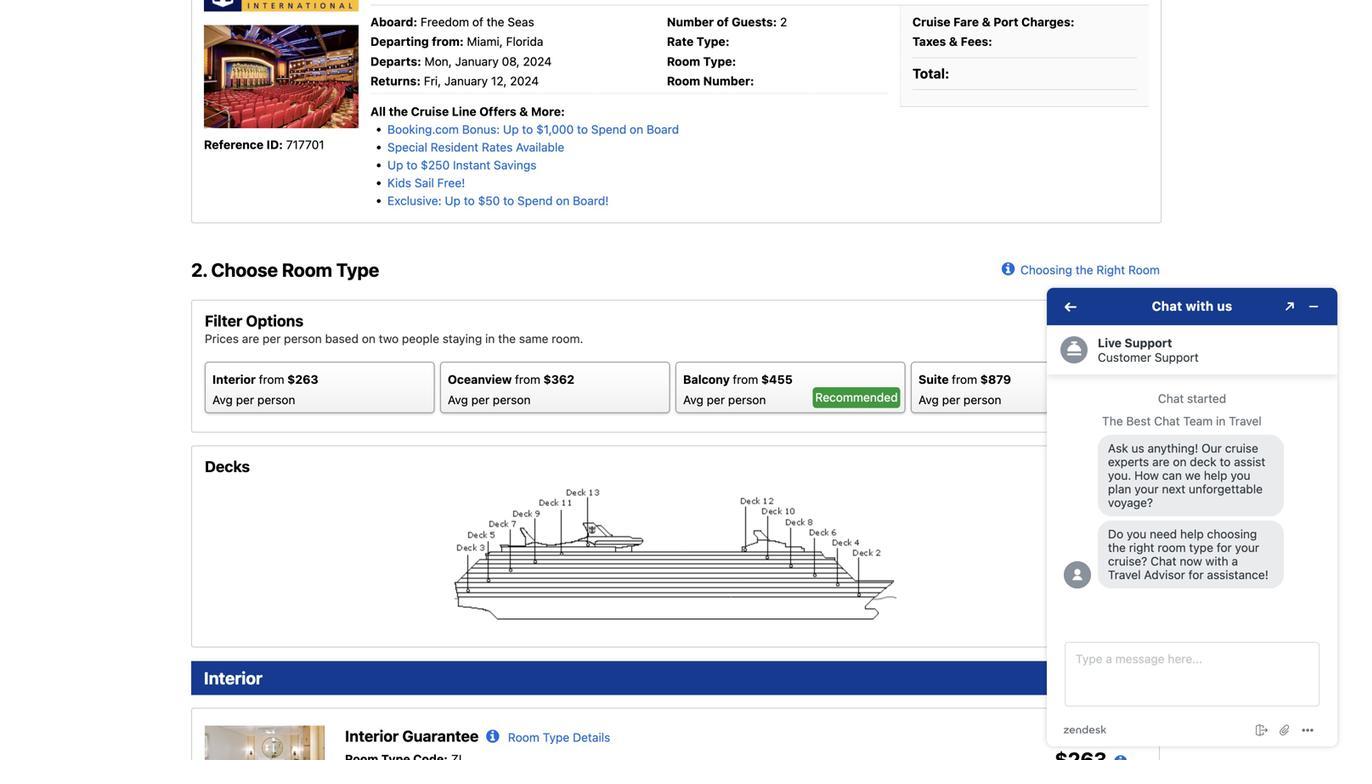 Task type: vqa. For each thing, say whether or not it's contained in the screenshot.


Task type: locate. For each thing, give the bounding box(es) containing it.
0 horizontal spatial of
[[472, 15, 484, 29]]

room inside choosing the right room link
[[1129, 263, 1160, 277]]

from for oceanview
[[515, 373, 541, 387]]

interior inside interior from $263 avg per person
[[212, 373, 256, 387]]

recommended
[[816, 391, 898, 405]]

1 vertical spatial spend
[[518, 194, 553, 208]]

person inside interior from $263 avg per person
[[257, 393, 295, 407]]

person
[[284, 332, 322, 346], [257, 393, 295, 407], [493, 393, 531, 407], [728, 393, 766, 407], [964, 393, 1002, 407]]

info circle image inside choosing the right room link
[[1002, 259, 1021, 276]]

the inside clear             filters prices are per person based on                  two                                                          people                               staying in the         same          room.
[[498, 332, 516, 346]]

per down are
[[236, 393, 254, 407]]

january down miami,
[[455, 54, 499, 68]]

per inside oceanview from $362 avg per person
[[471, 393, 490, 407]]

avg inside suite from $879 avg per person
[[919, 393, 939, 407]]

choosing the right room link
[[1002, 259, 1160, 277]]

per
[[263, 332, 281, 346], [236, 393, 254, 407], [471, 393, 490, 407], [707, 393, 725, 407], [942, 393, 961, 407]]

person down $263
[[257, 393, 295, 407]]

1 vertical spatial interior
[[204, 668, 263, 688]]

type left details
[[543, 731, 570, 745]]

0 vertical spatial up
[[503, 123, 519, 137]]

info circle image
[[1002, 259, 1021, 276], [486, 729, 505, 746]]

person inside suite from $879 avg per person
[[964, 393, 1002, 407]]

of left 'guests:'
[[717, 15, 729, 29]]

on left board!
[[556, 194, 570, 208]]

free!
[[437, 176, 465, 190]]

1 vertical spatial cruise
[[411, 105, 449, 119]]

details
[[573, 731, 610, 745]]

up down the free!
[[445, 194, 461, 208]]

per inside balcony from $455 avg per person
[[707, 393, 725, 407]]

room
[[667, 54, 700, 68], [667, 74, 700, 88], [282, 259, 332, 281], [1129, 263, 1160, 277], [508, 731, 540, 745]]

oceanview
[[448, 373, 512, 387]]

08,
[[502, 54, 520, 68]]

0 vertical spatial &
[[982, 15, 991, 29]]

on
[[630, 123, 644, 137], [556, 194, 570, 208], [362, 332, 376, 346]]

2 horizontal spatial on
[[630, 123, 644, 137]]

per for oceanview from $362 avg per person
[[471, 393, 490, 407]]

1 vertical spatial january
[[444, 74, 488, 88]]

type
[[336, 259, 379, 281], [543, 731, 570, 745]]

choose
[[211, 259, 278, 281]]

board
[[647, 123, 679, 137]]

1 horizontal spatial type
[[543, 731, 570, 745]]

savings
[[494, 158, 537, 172]]

0 horizontal spatial up
[[388, 158, 403, 172]]

1 horizontal spatial up
[[445, 194, 461, 208]]

aboard: freedom of the seas departing from: miami, florida departs: mon, january 08, 2024 returns: fri, january 12, 2024
[[371, 15, 552, 88]]

per down oceanview
[[471, 393, 490, 407]]

from inside balcony from $455 avg per person
[[733, 373, 758, 387]]

options
[[246, 312, 304, 330]]

person for $455
[[728, 393, 766, 407]]

avg
[[212, 393, 233, 407], [448, 393, 468, 407], [683, 393, 704, 407], [919, 393, 939, 407]]

type: down 'number'
[[697, 34, 730, 49]]

cruise up taxes
[[913, 15, 951, 29]]

departs:
[[371, 54, 421, 68]]

2
[[780, 15, 787, 29]]

up down offers
[[503, 123, 519, 137]]

based
[[325, 332, 359, 346]]

person inside oceanview from $362 avg per person
[[493, 393, 531, 407]]

2 vertical spatial on
[[362, 332, 376, 346]]

0 vertical spatial type:
[[697, 34, 730, 49]]

2 of from the left
[[717, 15, 729, 29]]

info circle image for 2. choose room type
[[1002, 259, 1021, 276]]

balcony
[[683, 373, 730, 387]]

to right $50
[[503, 194, 514, 208]]

from inside interior from $263 avg per person
[[259, 373, 284, 387]]

the
[[487, 15, 505, 29], [389, 105, 408, 119], [1076, 263, 1094, 277], [498, 332, 516, 346]]

person for $879
[[964, 393, 1002, 407]]

2 vertical spatial &
[[520, 105, 528, 119]]

0 horizontal spatial on
[[362, 332, 376, 346]]

kids sail free! link
[[388, 176, 465, 190]]

interior down prices in the top of the page
[[212, 373, 256, 387]]

charges:
[[1022, 15, 1075, 29]]

2 vertical spatial interior
[[345, 727, 399, 746]]

3 avg from the left
[[683, 393, 704, 407]]

line
[[452, 105, 477, 119]]

1 of from the left
[[472, 15, 484, 29]]

interior
[[212, 373, 256, 387], [204, 668, 263, 688], [345, 727, 399, 746]]

1 horizontal spatial of
[[717, 15, 729, 29]]

& up booking.com bonus: up to $1,000 to spend on board link
[[520, 105, 528, 119]]

avg inside interior from $263 avg per person
[[212, 393, 233, 407]]

1 horizontal spatial info circle image
[[1002, 259, 1021, 276]]

room inside room type details link
[[508, 731, 540, 745]]

spend right $1,000
[[591, 123, 627, 137]]

2024 down florida
[[523, 54, 552, 68]]

avg down 'suite'
[[919, 393, 939, 407]]

2 avg from the left
[[448, 393, 468, 407]]

avg down prices in the top of the page
[[212, 393, 233, 407]]

guests:
[[732, 15, 777, 29]]

$455
[[761, 373, 793, 387]]

up up kids
[[388, 158, 403, 172]]

interior for interior guarantee
[[345, 727, 399, 746]]

0 vertical spatial january
[[455, 54, 499, 68]]

miami,
[[467, 34, 503, 49]]

1 vertical spatial &
[[949, 34, 958, 49]]

from inside oceanview from $362 avg per person
[[515, 373, 541, 387]]

avg down balcony
[[683, 393, 704, 407]]

4 avg from the left
[[919, 393, 939, 407]]

up to $250 instant savings link
[[388, 158, 537, 172]]

the inside aboard: freedom of the seas departing from: miami, florida departs: mon, january 08, 2024 returns: fri, january 12, 2024
[[487, 15, 505, 29]]

are
[[242, 332, 259, 346]]

0 vertical spatial cruise
[[913, 15, 951, 29]]

cruise inside the all the cruise line offers & more: booking.com bonus: up to $1,000 to spend on board special resident rates available up to $250 instant savings kids sail free! exclusive: up to $50 to spend on board!
[[411, 105, 449, 119]]

0 vertical spatial interior
[[212, 373, 256, 387]]

january up line
[[444, 74, 488, 88]]

the up miami,
[[487, 15, 505, 29]]

interior guarantee
[[345, 727, 479, 746]]

avg for oceanview from $362 avg per person
[[448, 393, 468, 407]]

from
[[259, 373, 284, 387], [515, 373, 541, 387], [733, 373, 758, 387], [952, 373, 978, 387], [1080, 729, 1105, 744]]

the left the right at right top
[[1076, 263, 1094, 277]]

2024 down 08,
[[510, 74, 539, 88]]

1 horizontal spatial cruise
[[913, 15, 951, 29]]

interior up interior guarantee image
[[204, 668, 263, 688]]

per inside interior from $263 avg per person
[[236, 393, 254, 407]]

avg down oceanview
[[448, 393, 468, 407]]

on left two
[[362, 332, 376, 346]]

two
[[379, 332, 399, 346]]

0 horizontal spatial spend
[[518, 194, 553, 208]]

suite
[[919, 373, 949, 387]]

on inside clear             filters prices are per person based on                  two                                                          people                               staying in the         same          room.
[[362, 332, 376, 346]]

1 vertical spatial up
[[388, 158, 403, 172]]

0 vertical spatial info circle image
[[1002, 259, 1021, 276]]

per for balcony from $455 avg per person
[[707, 393, 725, 407]]

filter         options
[[205, 312, 304, 330]]

avg inside oceanview from $362 avg per person
[[448, 393, 468, 407]]

room.
[[552, 332, 584, 346]]

$250
[[421, 158, 450, 172]]

per inside clear             filters prices are per person based on                  two                                                          people                               staying in the         same          room.
[[263, 332, 281, 346]]

to right $1,000
[[577, 123, 588, 137]]

the inside the all the cruise line offers & more: booking.com bonus: up to $1,000 to spend on board special resident rates available up to $250 instant savings kids sail free! exclusive: up to $50 to spend on board!
[[389, 105, 408, 119]]

to
[[522, 123, 533, 137], [577, 123, 588, 137], [407, 158, 418, 172], [464, 194, 475, 208], [503, 194, 514, 208]]

choosing
[[1021, 263, 1073, 277]]

the right in
[[498, 332, 516, 346]]

per down balcony
[[707, 393, 725, 407]]

type:
[[697, 34, 730, 49], [703, 54, 736, 68]]

12,
[[491, 74, 507, 88]]

avg for suite from $879 avg per person
[[919, 393, 939, 407]]

0 horizontal spatial &
[[520, 105, 528, 119]]

person down $879
[[964, 393, 1002, 407]]

spend down savings
[[518, 194, 553, 208]]

0 horizontal spatial info circle image
[[486, 729, 505, 746]]

2.
[[191, 259, 207, 281]]

0 horizontal spatial cruise
[[411, 105, 449, 119]]

offers
[[479, 105, 517, 119]]

person down options
[[284, 332, 322, 346]]

1 vertical spatial info circle image
[[486, 729, 505, 746]]

person inside balcony from $455 avg per person
[[728, 393, 766, 407]]

per inside suite from $879 avg per person
[[942, 393, 961, 407]]

&
[[982, 15, 991, 29], [949, 34, 958, 49], [520, 105, 528, 119]]

from inside suite from $879 avg per person
[[952, 373, 978, 387]]

interior left guarantee
[[345, 727, 399, 746]]

of up miami,
[[472, 15, 484, 29]]

fri,
[[424, 74, 441, 88]]

avg inside balcony from $455 avg per person
[[683, 393, 704, 407]]

on left board
[[630, 123, 644, 137]]

cruise up booking.com
[[411, 105, 449, 119]]

1 avg from the left
[[212, 393, 233, 407]]

of inside number of guests: 2 rate type: room type: room number:
[[717, 15, 729, 29]]

1 horizontal spatial spend
[[591, 123, 627, 137]]

& left fees:
[[949, 34, 958, 49]]

from for balcony
[[733, 373, 758, 387]]

board!
[[573, 194, 609, 208]]

the right all
[[389, 105, 408, 119]]

2024
[[523, 54, 552, 68], [510, 74, 539, 88]]

person for prices
[[284, 332, 322, 346]]

available
[[516, 140, 565, 154]]

person down $455
[[728, 393, 766, 407]]

avg for interior from $263 avg per person
[[212, 393, 233, 407]]

clear             filters link
[[1081, 312, 1147, 326]]

interior guarantee image
[[205, 726, 332, 761]]

per for suite from $879 avg per person
[[942, 393, 961, 407]]

0 vertical spatial type
[[336, 259, 379, 281]]

rates
[[482, 140, 513, 154]]

exclusive: up to $50 to spend on board! link
[[388, 194, 609, 208]]

of
[[472, 15, 484, 29], [717, 15, 729, 29]]

per down options
[[263, 332, 281, 346]]

per down 'suite'
[[942, 393, 961, 407]]

person inside clear             filters prices are per person based on                  two                                                          people                               staying in the         same          room.
[[284, 332, 322, 346]]

1 horizontal spatial &
[[949, 34, 958, 49]]

january
[[455, 54, 499, 68], [444, 74, 488, 88]]

1 horizontal spatial on
[[556, 194, 570, 208]]

type up based
[[336, 259, 379, 281]]

1 vertical spatial on
[[556, 194, 570, 208]]

& left port
[[982, 15, 991, 29]]

2. choose room type
[[191, 259, 379, 281]]

type: up the number:
[[703, 54, 736, 68]]

person down oceanview
[[493, 393, 531, 407]]



Task type: describe. For each thing, give the bounding box(es) containing it.
from for interior
[[259, 373, 284, 387]]

more:
[[531, 105, 565, 119]]

717701
[[286, 137, 324, 152]]

instant
[[453, 158, 491, 172]]

exclusive:
[[388, 194, 442, 208]]

id:
[[267, 137, 283, 152]]

balcony from $455 avg per person
[[683, 373, 793, 407]]

kids
[[388, 176, 411, 190]]

2 horizontal spatial up
[[503, 123, 519, 137]]

$50
[[478, 194, 500, 208]]

choosing the right room
[[1021, 263, 1160, 277]]

2 vertical spatial up
[[445, 194, 461, 208]]

clear             filters prices are per person based on                  two                                                          people                               staying in the         same          room.
[[205, 312, 1147, 346]]

0 horizontal spatial type
[[336, 259, 379, 281]]

guarantee
[[402, 727, 479, 746]]

freedom of the seas image
[[204, 25, 359, 128]]

avg for balcony from $455 avg per person
[[683, 393, 704, 407]]

interior for interior
[[204, 668, 263, 688]]

sail
[[415, 176, 434, 190]]

port
[[994, 15, 1019, 29]]

from for suite
[[952, 373, 978, 387]]

filter
[[205, 312, 243, 330]]

number of guests: 2 rate type: room type: room number:
[[667, 15, 787, 88]]

booking.com
[[388, 123, 459, 137]]

freedom
[[421, 15, 469, 29]]

reference id: 717701
[[204, 137, 324, 152]]

number:
[[703, 74, 754, 88]]

0 vertical spatial on
[[630, 123, 644, 137]]

fees:
[[961, 34, 993, 49]]

0 vertical spatial spend
[[591, 123, 627, 137]]

1 vertical spatial 2024
[[510, 74, 539, 88]]

info circle image for interior guarantee
[[486, 729, 505, 746]]

per for interior from $263 avg per person
[[236, 393, 254, 407]]

aboard:
[[371, 15, 417, 29]]

person for $263
[[257, 393, 295, 407]]

staying
[[443, 332, 482, 346]]

interior for interior from $263 avg per person
[[212, 373, 256, 387]]

$263
[[287, 373, 318, 387]]

interior from $263 avg per person
[[212, 373, 318, 407]]

cruise inside "cruise fare & port charges: taxes & fees:"
[[913, 15, 951, 29]]

right
[[1097, 263, 1125, 277]]

same
[[519, 332, 549, 346]]

to down special
[[407, 158, 418, 172]]

mon,
[[425, 54, 452, 68]]

filters
[[1113, 312, 1147, 326]]

rate
[[667, 34, 694, 49]]

$362
[[543, 373, 575, 387]]

$1,000
[[536, 123, 574, 137]]

average price per person image
[[1112, 755, 1130, 761]]

cruise fare & port charges: taxes & fees:
[[913, 15, 1075, 49]]

of inside aboard: freedom of the seas departing from: miami, florida departs: mon, january 08, 2024 returns: fri, january 12, 2024
[[472, 15, 484, 29]]

number
[[667, 15, 714, 29]]

royal caribbean image
[[204, 0, 359, 11]]

returns:
[[371, 74, 421, 88]]

0 vertical spatial 2024
[[523, 54, 552, 68]]

resident
[[431, 140, 479, 154]]

1 vertical spatial type
[[543, 731, 570, 745]]

& inside the all the cruise line offers & more: booking.com bonus: up to $1,000 to spend on board special resident rates available up to $250 instant savings kids sail free! exclusive: up to $50 to spend on board!
[[520, 105, 528, 119]]

room type details link
[[486, 729, 610, 746]]

room type details
[[505, 731, 610, 745]]

florida
[[506, 34, 543, 49]]

fare
[[954, 15, 979, 29]]

decks
[[205, 457, 250, 476]]

$879
[[981, 373, 1011, 387]]

all the cruise line offers & more: booking.com bonus: up to $1,000 to spend on board special resident rates available up to $250 instant savings kids sail free! exclusive: up to $50 to spend on board!
[[371, 105, 679, 208]]

taxes
[[913, 34, 946, 49]]

all
[[371, 105, 386, 119]]

in
[[485, 332, 495, 346]]

special resident rates available link
[[388, 140, 565, 154]]

per for clear             filters prices are per person based on                  two                                                          people                               staying in the         same          room.
[[263, 332, 281, 346]]

total:
[[913, 65, 950, 81]]

special
[[388, 140, 428, 154]]

departing
[[371, 34, 429, 49]]

person for $362
[[493, 393, 531, 407]]

people
[[402, 332, 439, 346]]

suite from $879 avg per person
[[919, 373, 1011, 407]]

oceanview from $362 avg per person
[[448, 373, 575, 407]]

to up available
[[522, 123, 533, 137]]

clear
[[1081, 312, 1110, 326]]

bonus:
[[462, 123, 500, 137]]

to left $50
[[464, 194, 475, 208]]

2 horizontal spatial &
[[982, 15, 991, 29]]

reference
[[204, 137, 264, 152]]

prices
[[205, 332, 239, 346]]

1 vertical spatial type:
[[703, 54, 736, 68]]

booking.com bonus: up to $1,000 to spend on board link
[[388, 123, 679, 137]]

seas
[[508, 15, 534, 29]]

from:
[[432, 34, 464, 49]]



